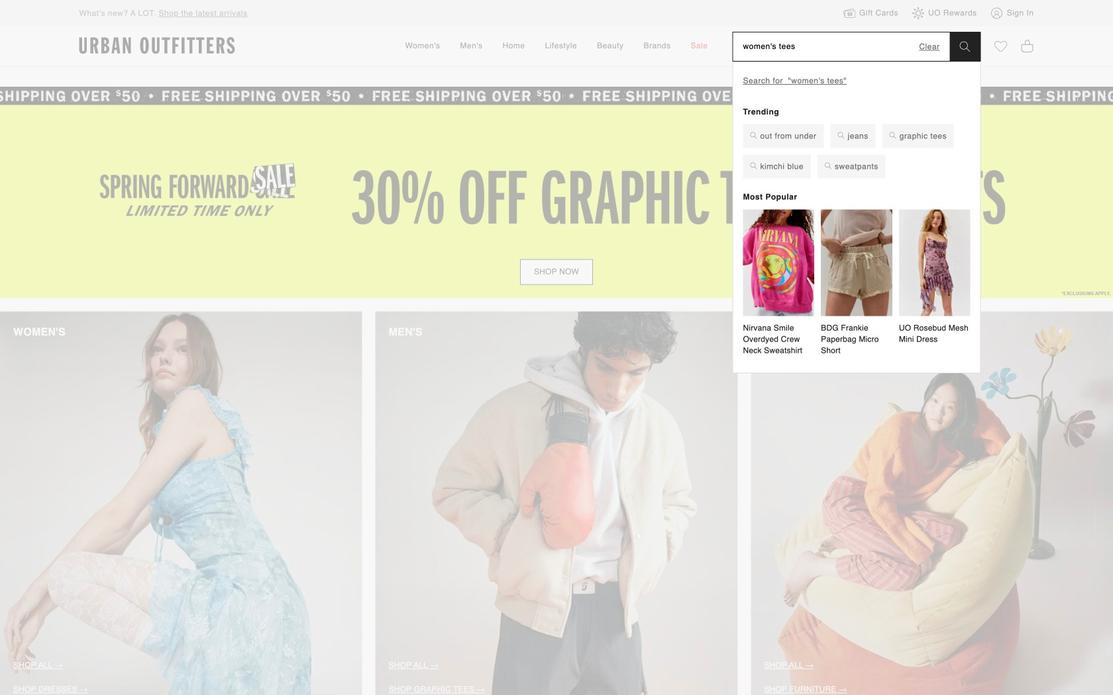 Task type: vqa. For each thing, say whether or not it's contained in the screenshot.
search text field
yes



Task type: describe. For each thing, give the bounding box(es) containing it.
trending group
[[743, 124, 971, 185]]

30% off shorts + graphics image
[[0, 105, 1113, 298]]

free ship image
[[0, 87, 1113, 105]]

Search text field
[[733, 32, 919, 61]]

main navigation element
[[286, 27, 828, 66]]

shop home image
[[751, 312, 1113, 696]]

search image
[[960, 41, 971, 52]]

1 shop women's image from the left
[[0, 312, 362, 696]]



Task type: locate. For each thing, give the bounding box(es) containing it.
favorites image
[[994, 40, 1008, 53]]

bdg frankie paperbag micro short image
[[821, 210, 893, 317]]

my shopping bag image
[[1021, 38, 1034, 53]]

1 horizontal spatial shop women's image
[[376, 312, 738, 696]]

None search field
[[733, 32, 950, 61]]

nirvana smile overdyed crew neck sweatshirt image
[[743, 210, 815, 317]]

2 shop women's image from the left
[[376, 312, 738, 696]]

shop women's image
[[0, 312, 362, 696], [376, 312, 738, 696]]

urban outfitters image
[[79, 37, 235, 54]]

0 horizontal spatial shop women's image
[[0, 312, 362, 696]]

group
[[743, 210, 971, 360]]

uo rosebud mesh mini dress image
[[899, 210, 971, 317]]



